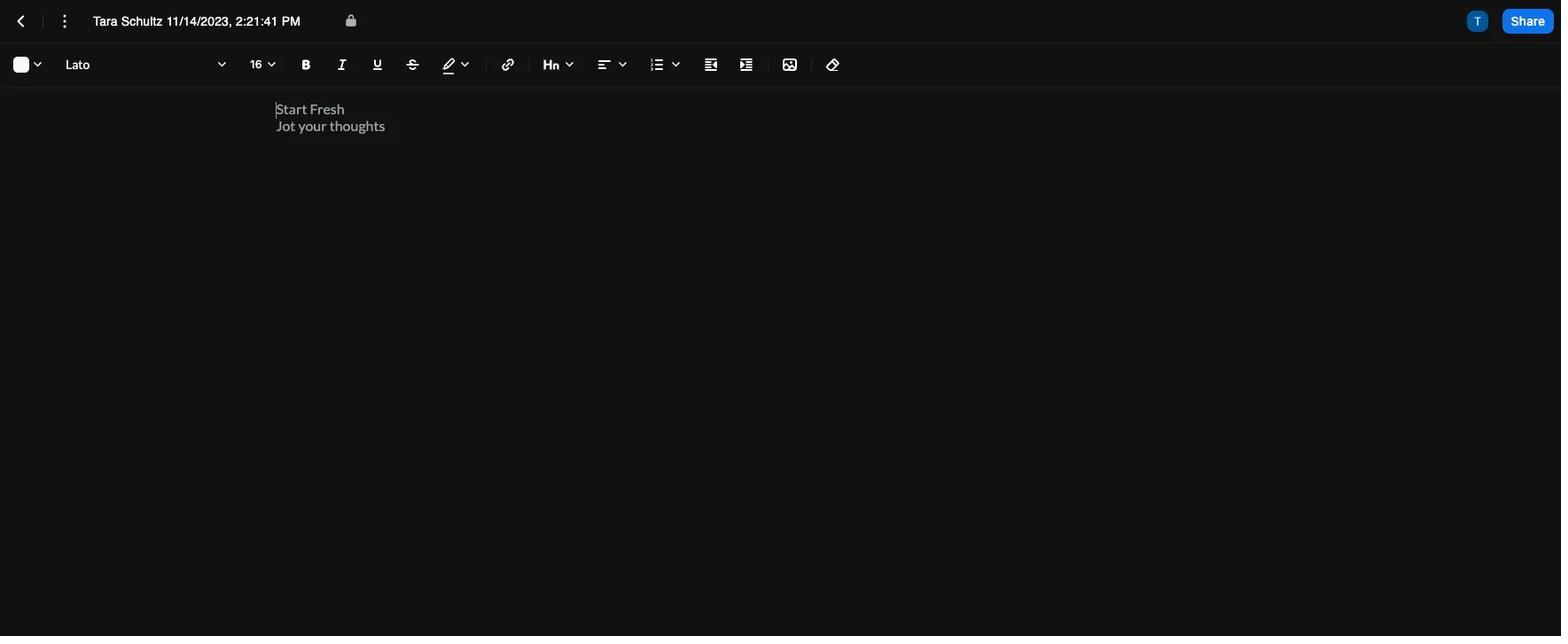 Task type: locate. For each thing, give the bounding box(es) containing it.
16 button
[[243, 51, 285, 79]]

None text field
[[93, 12, 328, 30]]

insert image image
[[779, 54, 801, 75]]

share
[[1511, 13, 1545, 28]]

note locked image
[[342, 11, 360, 29]]

decrease indent image
[[700, 54, 722, 75]]

increase indent image
[[736, 54, 757, 75]]

note locked element
[[342, 11, 360, 31]]



Task type: vqa. For each thing, say whether or not it's contained in the screenshot.
All Notes icon
yes



Task type: describe. For each thing, give the bounding box(es) containing it.
strikethrough image
[[402, 54, 424, 75]]

clear style image
[[823, 54, 844, 75]]

underline image
[[367, 54, 388, 75]]

all notes image
[[11, 11, 32, 32]]

lato
[[66, 57, 90, 72]]

16
[[250, 58, 262, 71]]

lato button
[[59, 51, 236, 79]]

link image
[[497, 54, 519, 75]]

share button
[[1502, 9, 1554, 34]]

tara schultz image
[[1467, 11, 1488, 32]]

italic image
[[332, 54, 353, 75]]

more image
[[54, 11, 75, 32]]

bold image
[[296, 54, 317, 75]]



